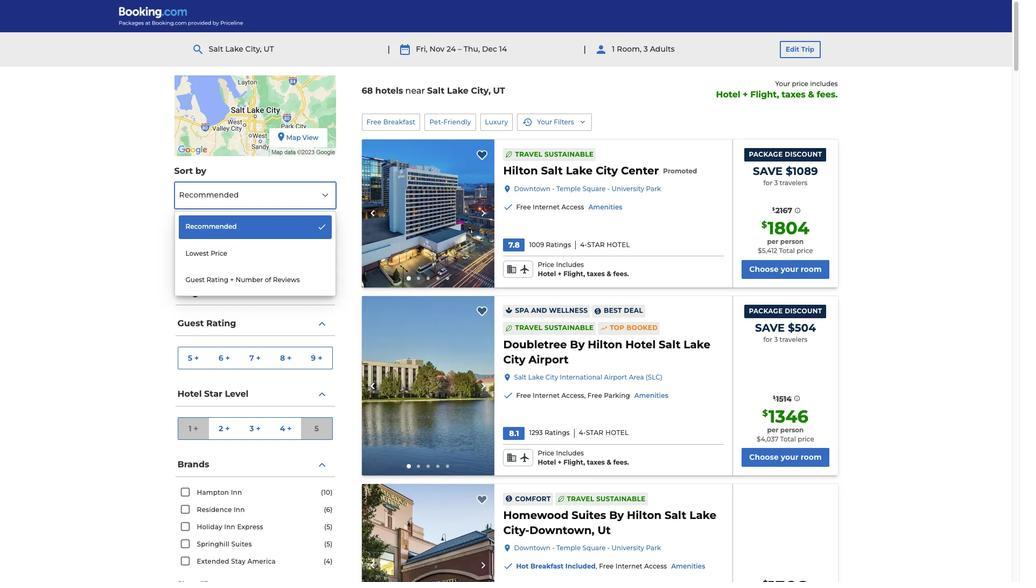 Task type: vqa. For each thing, say whether or not it's contained in the screenshot.


Task type: describe. For each thing, give the bounding box(es) containing it.
$4,037
[[757, 435, 778, 443]]

7 + button
[[240, 347, 270, 369]]

save $1089
[[753, 165, 818, 178]]

list box containing recommended
[[174, 211, 336, 296]]

+ for 7 +
[[256, 353, 261, 363]]

package discount for 1346
[[749, 307, 822, 315]]

hotels
[[375, 86, 403, 96]]

1 horizontal spatial amenities
[[634, 391, 668, 400]]

price inside list box
[[211, 249, 227, 257]]

go to image #2 image for 1346
[[417, 465, 420, 468]]

person for 1804
[[780, 238, 804, 246]]

+ for 9 +
[[318, 353, 322, 363]]

your for 1804
[[781, 264, 799, 274]]

14
[[499, 44, 507, 54]]

(slc)
[[646, 373, 662, 381]]

deal
[[624, 307, 643, 315]]

doubletree by hilton hotel salt lake city airport
[[503, 338, 711, 366]]

0 vertical spatial city,
[[245, 44, 262, 54]]

inn for holiday
[[224, 523, 235, 531]]

1 for 1 room, 3 adults
[[612, 44, 615, 54]]

fees. inside your price includes hotel + flight, taxes & fees.
[[817, 89, 838, 100]]

hilton salt lake city center
[[503, 164, 659, 177]]

- down ut
[[607, 544, 610, 552]]

free for free internet access amenities
[[516, 203, 531, 211]]

$ for 1346
[[763, 408, 768, 418]]

& for 1804
[[607, 270, 611, 278]]

room for 1804
[[801, 264, 822, 274]]

your price includes hotel + flight, taxes & fees.
[[716, 80, 838, 100]]

includes for 1346
[[556, 449, 584, 457]]

guest for guest rating
[[177, 318, 204, 328]]

hot
[[516, 562, 529, 571]]

city inside doubletree by hilton hotel salt lake city airport
[[503, 353, 525, 366]]

free breakfast
[[367, 118, 415, 126]]

4- for 1346
[[579, 429, 586, 437]]

your for your filters
[[537, 118, 552, 126]]

university for hilton
[[612, 544, 644, 552]]

breakfast for free
[[383, 118, 415, 126]]

star for 1346
[[586, 429, 604, 437]]

salt lake city, ut
[[209, 44, 274, 54]]

go to image #3 image for 1804
[[427, 277, 430, 280]]

travelers for 1804
[[780, 179, 808, 187]]

go to image #4 image for 1804
[[436, 277, 439, 280]]

photo carousel region for 1346
[[362, 296, 495, 476]]

go to image #5 image for 1346
[[446, 465, 449, 468]]

discount for 1346
[[785, 307, 822, 315]]

star inside dropdown button
[[204, 389, 222, 399]]

doubletree by hilton hotel salt lake city airport element
[[503, 337, 724, 367]]

4 + button
[[270, 418, 301, 439]]

inn for hampton
[[231, 489, 242, 497]]

1293 ratings
[[529, 429, 570, 437]]

9
[[311, 353, 316, 363]]

- down 'downtown,'
[[552, 544, 555, 552]]

property building image for 1804
[[362, 140, 495, 287]]

taxes for 1346
[[587, 458, 605, 466]]

4
[[280, 424, 285, 433]]

university for city
[[612, 185, 644, 193]]

and
[[531, 307, 547, 315]]

neighborhoods
[[177, 288, 248, 298]]

pet-
[[429, 118, 444, 126]]

| for fri, nov 24 – thu, dec 14
[[388, 44, 390, 54]]

taxes inside your price includes hotel + flight, taxes & fees.
[[782, 89, 806, 100]]

choose your room for 1346
[[749, 453, 822, 462]]

1293
[[529, 429, 543, 437]]

photo carousel region for 1804
[[362, 140, 495, 287]]

6 +
[[218, 353, 230, 363]]

+ for 1 +
[[194, 424, 198, 433]]

68
[[362, 86, 373, 96]]

flight, inside your price includes hotel + flight, taxes & fees.
[[750, 89, 779, 100]]

3 + button
[[240, 418, 270, 439]]

0 vertical spatial amenities
[[589, 203, 622, 211]]

0 vertical spatial sustainable
[[545, 150, 594, 158]]

go to image #1 image for 1346
[[407, 464, 411, 469]]

airport inside doubletree by hilton hotel salt lake city airport
[[528, 353, 569, 366]]

map view
[[286, 134, 318, 142]]

guest for guest rating + number of reviews
[[186, 276, 205, 284]]

near
[[405, 86, 425, 96]]

level
[[225, 389, 248, 399]]

1 horizontal spatial airport
[[604, 373, 627, 381]]

2 vertical spatial internet
[[616, 562, 643, 571]]

1 vertical spatial travel
[[515, 324, 543, 332]]

recommended button
[[174, 182, 336, 209]]

booking.com packages image
[[118, 6, 244, 26]]

save for 1346
[[755, 321, 785, 334]]

for for 1804
[[763, 179, 772, 187]]

rating for guest rating
[[206, 318, 236, 328]]

brands
[[177, 459, 209, 470]]

room for 1346
[[801, 453, 822, 462]]

homewood
[[503, 509, 569, 522]]

| for 1 room, 3 adults
[[584, 44, 586, 54]]

access,
[[562, 391, 586, 400]]

best deal
[[604, 307, 643, 315]]

1 vertical spatial sustainable
[[545, 324, 594, 332]]

booked
[[627, 324, 658, 332]]

ut
[[598, 524, 611, 537]]

2 vertical spatial travel
[[567, 495, 594, 503]]

stay
[[231, 557, 246, 566]]

temple for suites
[[556, 544, 581, 552]]

parking
[[604, 391, 630, 400]]

price for 1346
[[798, 435, 814, 443]]

5 for 5 +
[[188, 353, 192, 363]]

1 +
[[189, 424, 198, 433]]

your for your price includes hotel + flight, taxes & fees.
[[775, 80, 790, 88]]

1 horizontal spatial city,
[[471, 86, 491, 96]]

8 +
[[280, 353, 292, 363]]

3 right room,
[[644, 44, 648, 54]]

5 +
[[188, 353, 199, 363]]

center
[[621, 164, 659, 177]]

(10)
[[321, 489, 333, 497]]

save for 1804
[[753, 165, 783, 178]]

top
[[610, 324, 625, 332]]

8
[[280, 353, 285, 363]]

travelers for 1346
[[780, 335, 808, 343]]

5 for 5
[[314, 424, 319, 433]]

hotel star level
[[177, 389, 248, 399]]

7.8
[[508, 240, 520, 250]]

view
[[302, 134, 318, 142]]

lake inside homewood suites by hilton salt lake city-downtown, ut
[[690, 509, 716, 522]]

america
[[247, 557, 276, 566]]

package for 1346
[[749, 307, 783, 315]]

& for 1346
[[607, 458, 611, 466]]

2167
[[775, 206, 792, 215]]

4 +
[[280, 424, 292, 433]]

by inside doubletree by hilton hotel salt lake city airport
[[570, 338, 585, 351]]

total for 1346
[[780, 435, 796, 443]]

suites for homewood
[[572, 509, 606, 522]]

springhill suites
[[197, 540, 252, 548]]

hotel inside doubletree by hilton hotel salt lake city airport
[[625, 338, 656, 351]]

2 vertical spatial travel sustainable
[[567, 495, 646, 503]]

free internet access amenities
[[516, 203, 622, 211]]

5 + button
[[178, 347, 209, 369]]

go to image #4 image for 1346
[[436, 465, 439, 468]]

hilton salt lake city center - promoted element
[[503, 163, 697, 178]]

,
[[596, 562, 597, 571]]

downtown,
[[529, 524, 595, 537]]

+ for 5 +
[[194, 353, 199, 363]]

thu,
[[464, 44, 480, 54]]

pet-friendly
[[429, 118, 471, 126]]

$ 1804 per person $5,412 total price
[[758, 218, 813, 255]]

1009 ratings
[[529, 241, 571, 249]]

residence inn
[[197, 506, 245, 514]]

downtown - temple square - university park for lake
[[514, 185, 661, 193]]

2 +
[[219, 424, 230, 433]]

temple for salt
[[556, 185, 581, 193]]

save $504
[[755, 321, 816, 334]]

free right ,
[[599, 562, 614, 571]]

2
[[219, 424, 223, 433]]

–
[[458, 44, 462, 54]]

choose your room button for 1804
[[742, 260, 829, 279]]

adults
[[650, 44, 675, 54]]

0 vertical spatial travel sustainable
[[515, 150, 594, 158]]

salt inside doubletree by hilton hotel salt lake city airport
[[659, 338, 681, 351]]

your for 1346
[[781, 453, 799, 462]]

free down salt lake city international airport area (slc)
[[588, 391, 602, 400]]

choose for 1804
[[749, 264, 779, 274]]

0 vertical spatial access
[[562, 203, 584, 211]]

2 vertical spatial city
[[545, 373, 558, 381]]

1 horizontal spatial ut
[[493, 86, 505, 96]]

homewood suites by hilton salt lake city-downtown, ut
[[503, 509, 716, 537]]

includes
[[810, 80, 838, 88]]

+ inside list box
[[230, 276, 234, 284]]

included
[[565, 562, 596, 571]]

per for 1346
[[767, 426, 779, 434]]

$ for 1804
[[762, 220, 767, 230]]

square for lake
[[582, 185, 606, 193]]

2 vertical spatial sustainable
[[596, 495, 646, 503]]

1 vertical spatial access
[[644, 562, 667, 571]]

holiday
[[197, 523, 222, 531]]

guest rating + number of reviews
[[186, 276, 300, 284]]

3 down save $1089
[[774, 179, 778, 187]]

1514
[[776, 394, 792, 404]]

springhill
[[197, 540, 229, 548]]

+ for 4 +
[[287, 424, 292, 433]]

2 + button
[[209, 418, 240, 439]]

8.1
[[509, 429, 519, 438]]

3 down save $504
[[774, 335, 778, 343]]

sort by
[[174, 166, 206, 176]]



Task type: locate. For each thing, give the bounding box(es) containing it.
1 discount from the top
[[785, 150, 822, 158]]

0 horizontal spatial access
[[562, 203, 584, 211]]

room
[[801, 264, 822, 274], [801, 453, 822, 462]]

flight, for 1346
[[563, 458, 585, 466]]

free for free breakfast
[[367, 118, 381, 126]]

extended stay america
[[197, 557, 276, 566]]

doubletree
[[503, 338, 567, 351]]

-
[[552, 185, 555, 193], [607, 185, 610, 193], [552, 544, 555, 552], [607, 544, 610, 552]]

downtown for hilton
[[514, 185, 550, 193]]

0 vertical spatial recommended
[[179, 190, 239, 200]]

park for center
[[646, 185, 661, 193]]

4-star hotel down free internet access amenities
[[580, 241, 630, 249]]

price right lowest on the top
[[211, 249, 227, 257]]

comfort
[[515, 495, 551, 503]]

recommended inside list box
[[186, 222, 237, 231]]

for 3 travelers down save $504
[[763, 335, 808, 343]]

2 horizontal spatial hilton
[[627, 509, 662, 522]]

0 vertical spatial 5
[[188, 353, 192, 363]]

1 vertical spatial choose
[[749, 453, 779, 462]]

guest up neighborhoods
[[186, 276, 205, 284]]

+
[[743, 89, 748, 100], [558, 270, 562, 278], [230, 276, 234, 284], [194, 353, 199, 363], [225, 353, 230, 363], [256, 353, 261, 363], [287, 353, 292, 363], [318, 353, 322, 363], [194, 424, 198, 433], [225, 424, 230, 433], [256, 424, 261, 433], [287, 424, 292, 433], [558, 458, 562, 466]]

go to image #5 image for 1804
[[446, 277, 449, 280]]

go to image #1 image
[[407, 276, 411, 280], [407, 464, 411, 469]]

inn
[[231, 489, 242, 497], [234, 506, 245, 514], [224, 523, 235, 531]]

free for free internet access, free parking amenities
[[516, 391, 531, 400]]

1 horizontal spatial suites
[[572, 509, 606, 522]]

2 vertical spatial hilton
[[627, 509, 662, 522]]

2 vertical spatial star
[[586, 429, 604, 437]]

person for 1346
[[780, 426, 804, 434]]

2 temple from the top
[[556, 544, 581, 552]]

choose for 1346
[[749, 453, 779, 462]]

1 person from the top
[[780, 238, 804, 246]]

1 go to image #4 image from the top
[[436, 277, 439, 280]]

rating up neighborhoods
[[207, 276, 228, 284]]

0 vertical spatial taxes
[[782, 89, 806, 100]]

1 left room,
[[612, 44, 615, 54]]

0 vertical spatial price
[[792, 80, 808, 88]]

1 vertical spatial airport
[[604, 373, 627, 381]]

(5)
[[324, 523, 333, 531], [324, 540, 333, 548]]

for 3 travelers for 1804
[[763, 179, 808, 187]]

0 vertical spatial for 3 travelers
[[763, 179, 808, 187]]

3 right the '2 +' button
[[249, 424, 254, 433]]

guest rating button
[[175, 312, 335, 336]]

homewood suites by hilton salt lake city-downtown, ut element
[[503, 508, 724, 538]]

0 horizontal spatial 5
[[188, 353, 192, 363]]

1 go to image #3 image from the top
[[427, 277, 430, 280]]

4- right 1009 ratings
[[580, 241, 587, 249]]

university down center on the top right
[[612, 185, 644, 193]]

2 downtown from the top
[[514, 544, 550, 552]]

choose your room for 1804
[[749, 264, 822, 274]]

0 horizontal spatial |
[[388, 44, 390, 54]]

0 vertical spatial go to image #1 image
[[407, 276, 411, 280]]

$ left 2167
[[772, 206, 775, 212]]

for down save $504
[[763, 335, 772, 343]]

sustainable up hilton salt lake city center at the top of page
[[545, 150, 594, 158]]

ratings for 1346
[[545, 429, 570, 437]]

4- right 1293 ratings
[[579, 429, 586, 437]]

free internet access, free parking amenities
[[516, 391, 668, 400]]

downtown - temple square - university park down hilton salt lake city center at the top of page
[[514, 185, 661, 193]]

2 go to image #1 image from the top
[[407, 464, 411, 469]]

0 vertical spatial fees.
[[817, 89, 838, 100]]

0 horizontal spatial amenities
[[589, 203, 622, 211]]

+ for 8 +
[[287, 353, 292, 363]]

$ 2167
[[772, 206, 792, 215]]

your filters
[[537, 118, 574, 126]]

package for 1804
[[749, 150, 783, 158]]

price for 1804
[[797, 247, 813, 255]]

(5) for holiday inn express
[[324, 523, 333, 531]]

1 vertical spatial for
[[763, 335, 772, 343]]

flight, for 1804
[[563, 270, 585, 278]]

2 your from the top
[[781, 453, 799, 462]]

salt inside homewood suites by hilton salt lake city-downtown, ut
[[665, 509, 686, 522]]

1 vertical spatial (5)
[[324, 540, 333, 548]]

includes down 1293 ratings
[[556, 449, 584, 457]]

5 inside button
[[188, 353, 192, 363]]

2 choose your room from the top
[[749, 453, 822, 462]]

2 person from the top
[[780, 426, 804, 434]]

0 vertical spatial save
[[753, 165, 783, 178]]

0 vertical spatial suites
[[572, 509, 606, 522]]

1 vertical spatial package
[[749, 307, 783, 315]]

1009
[[529, 241, 544, 249]]

go to image #2 image for 1804
[[417, 277, 420, 280]]

0 vertical spatial photo carousel region
[[362, 140, 495, 287]]

1 vertical spatial taxes
[[587, 270, 605, 278]]

0 vertical spatial temple
[[556, 185, 581, 193]]

7
[[249, 353, 254, 363]]

travel up doubletree
[[515, 324, 543, 332]]

park
[[646, 185, 661, 193], [646, 544, 661, 552]]

property building image for 1346
[[362, 296, 495, 476]]

1 vertical spatial travelers
[[780, 335, 808, 343]]

person down the 1514
[[780, 426, 804, 434]]

4-star hotel for 1346
[[579, 429, 629, 437]]

$5,412
[[758, 247, 777, 255]]

4- for 1804
[[580, 241, 587, 249]]

0 vertical spatial person
[[780, 238, 804, 246]]

1 vertical spatial your
[[781, 453, 799, 462]]

suites for springhill
[[231, 540, 252, 548]]

1 square from the top
[[582, 185, 606, 193]]

1 package from the top
[[749, 150, 783, 158]]

0 vertical spatial airport
[[528, 353, 569, 366]]

0 horizontal spatial your
[[537, 118, 552, 126]]

suites up ut
[[572, 509, 606, 522]]

choose your room button for 1346
[[742, 448, 829, 467]]

1 for 1 +
[[189, 424, 192, 433]]

property building image
[[362, 140, 495, 287], [362, 296, 495, 476], [362, 484, 495, 582]]

1 vertical spatial 1
[[189, 424, 192, 433]]

spa and wellness
[[515, 307, 588, 315]]

number
[[236, 276, 263, 284]]

hot breakfast included , free internet access amenities
[[516, 562, 705, 571]]

2 square from the top
[[582, 544, 606, 552]]

rating inside list box
[[207, 276, 228, 284]]

1 vertical spatial per
[[767, 426, 779, 434]]

1 vertical spatial fees.
[[613, 270, 629, 278]]

room down the $ 1346 per person $4,037 total price
[[801, 453, 822, 462]]

total for 1804
[[779, 247, 795, 255]]

choose your room down $4,037
[[749, 453, 822, 462]]

1 downtown - temple square - university park from the top
[[514, 185, 661, 193]]

inn up springhill suites
[[224, 523, 235, 531]]

price includes hotel + flight, taxes & fees. for 1804
[[538, 261, 629, 278]]

free up 8.1
[[516, 391, 531, 400]]

1 vertical spatial go to image #3 image
[[427, 465, 430, 468]]

flight,
[[750, 89, 779, 100], [563, 270, 585, 278], [563, 458, 585, 466]]

per up $4,037
[[767, 426, 779, 434]]

price includes hotel + flight, taxes & fees. down 1009 ratings
[[538, 261, 629, 278]]

price includes hotel + flight, taxes & fees. for 1346
[[538, 449, 629, 466]]

city left international at the right of the page
[[545, 373, 558, 381]]

recommended up lowest price
[[186, 222, 237, 231]]

2 travelers from the top
[[780, 335, 808, 343]]

1 vertical spatial person
[[780, 426, 804, 434]]

go to image #3 image for 1346
[[427, 465, 430, 468]]

1804
[[768, 218, 809, 239]]

inn up the residence inn
[[231, 489, 242, 497]]

0 vertical spatial breakfast
[[383, 118, 415, 126]]

1 vertical spatial rating
[[206, 318, 236, 328]]

0 vertical spatial ut
[[264, 44, 274, 54]]

by up ut
[[609, 509, 624, 522]]

room down $ 1804 per person $5,412 total price
[[801, 264, 822, 274]]

1 price includes hotel + flight, taxes & fees. from the top
[[538, 261, 629, 278]]

0 vertical spatial hilton
[[503, 164, 538, 177]]

2 photo carousel region from the top
[[362, 296, 495, 476]]

$ for 2167
[[772, 206, 775, 212]]

$ inside the $ 1346 per person $4,037 total price
[[763, 408, 768, 418]]

go to image #4 image
[[436, 277, 439, 280], [436, 465, 439, 468]]

internet
[[533, 203, 560, 211], [533, 391, 560, 400], [616, 562, 643, 571]]

free up 7.8 on the top of page
[[516, 203, 531, 211]]

3 photo carousel region from the top
[[362, 484, 495, 582]]

$504
[[788, 321, 816, 334]]

1 horizontal spatial 5
[[314, 424, 319, 433]]

choose
[[749, 264, 779, 274], [749, 453, 779, 462]]

1 vertical spatial travel sustainable
[[515, 324, 594, 332]]

1 vertical spatial price
[[797, 247, 813, 255]]

university
[[612, 185, 644, 193], [612, 544, 644, 552]]

person inside $ 1804 per person $5,412 total price
[[780, 238, 804, 246]]

price down 1293 ratings
[[538, 449, 554, 457]]

salt lake city international airport area (slc)
[[514, 373, 662, 381]]

9 +
[[311, 353, 322, 363]]

1 vertical spatial room
[[801, 453, 822, 462]]

save left $504
[[755, 321, 785, 334]]

1 go to image #2 image from the top
[[417, 277, 420, 280]]

2 park from the top
[[646, 544, 661, 552]]

downtown - temple square - university park up included
[[514, 544, 661, 552]]

temple down 'downtown,'
[[556, 544, 581, 552]]

edit trip button
[[780, 41, 821, 58]]

$1089
[[786, 165, 818, 178]]

0 vertical spatial choose
[[749, 264, 779, 274]]

5 left 6
[[188, 353, 192, 363]]

travel down your filters button
[[515, 150, 543, 158]]

ut
[[264, 44, 274, 54], [493, 86, 505, 96]]

best
[[604, 307, 622, 315]]

+ inside your price includes hotel + flight, taxes & fees.
[[743, 89, 748, 100]]

go to image #1 image for 1804
[[407, 276, 411, 280]]

1 vertical spatial choose your room button
[[742, 448, 829, 467]]

0 horizontal spatial breakfast
[[383, 118, 415, 126]]

internet up 1009 ratings
[[533, 203, 560, 211]]

$ 1514
[[773, 394, 792, 404]]

for 3 travelers for 1346
[[763, 335, 808, 343]]

(5) for springhill suites
[[324, 540, 333, 548]]

2 vertical spatial inn
[[224, 523, 235, 531]]

|
[[388, 44, 390, 54], [584, 44, 586, 54]]

1 (5) from the top
[[324, 523, 333, 531]]

price includes hotel + flight, taxes & fees.
[[538, 261, 629, 278], [538, 449, 629, 466]]

2 for from the top
[[763, 335, 772, 343]]

wellness
[[549, 307, 588, 315]]

1 choose from the top
[[749, 264, 779, 274]]

by up international at the right of the page
[[570, 338, 585, 351]]

1
[[612, 44, 615, 54], [189, 424, 192, 433]]

2 vertical spatial flight,
[[563, 458, 585, 466]]

lake inside doubletree by hilton hotel salt lake city airport
[[684, 338, 711, 351]]

0 vertical spatial go to image #2 image
[[417, 277, 420, 280]]

discount
[[785, 150, 822, 158], [785, 307, 822, 315]]

0 vertical spatial per
[[767, 238, 779, 246]]

rating inside dropdown button
[[206, 318, 236, 328]]

& inside your price includes hotel + flight, taxes & fees.
[[808, 89, 814, 100]]

reviews
[[273, 276, 300, 284]]

1 park from the top
[[646, 185, 661, 193]]

package discount up save $504
[[749, 307, 822, 315]]

per inside $ 1804 per person $5,412 total price
[[767, 238, 779, 246]]

price includes hotel + flight, taxes & fees. down 1293 ratings
[[538, 449, 629, 466]]

residence
[[197, 506, 232, 514]]

square up ,
[[582, 544, 606, 552]]

price
[[211, 249, 227, 257], [538, 261, 554, 269], [538, 449, 554, 457]]

your down $ 1804 per person $5,412 total price
[[781, 264, 799, 274]]

1 vertical spatial go to image #2 image
[[417, 465, 420, 468]]

1 per from the top
[[767, 238, 779, 246]]

square for by
[[582, 544, 606, 552]]

star left level
[[204, 389, 222, 399]]

total right $5,412
[[779, 247, 795, 255]]

expand image
[[578, 118, 587, 127]]

price for 1804
[[538, 261, 554, 269]]

0 horizontal spatial ut
[[264, 44, 274, 54]]

amenities
[[589, 203, 622, 211], [634, 391, 668, 400], [671, 562, 705, 571]]

temple up free internet access amenities
[[556, 185, 581, 193]]

2 downtown - temple square - university park from the top
[[514, 544, 661, 552]]

2 vertical spatial price
[[798, 435, 814, 443]]

0 vertical spatial package discount
[[749, 150, 822, 158]]

(5) down (6)
[[324, 523, 333, 531]]

2 room from the top
[[801, 453, 822, 462]]

1 for from the top
[[763, 179, 772, 187]]

2 discount from the top
[[785, 307, 822, 315]]

$ inside $ 1514
[[773, 395, 776, 400]]

0 vertical spatial room
[[801, 264, 822, 274]]

go to image #5 image
[[446, 277, 449, 280], [446, 465, 449, 468]]

4-star hotel
[[580, 241, 630, 249], [579, 429, 629, 437]]

1 vertical spatial university
[[612, 544, 644, 552]]

$ inside $ 1804 per person $5,412 total price
[[762, 220, 767, 230]]

7 +
[[249, 353, 261, 363]]

by
[[195, 166, 206, 176]]

hotel inside dropdown button
[[177, 389, 202, 399]]

choose your room button down $4,037
[[742, 448, 829, 467]]

package discount up save $1089
[[749, 150, 822, 158]]

free down 68
[[367, 118, 381, 126]]

2 | from the left
[[584, 44, 586, 54]]

downtown up hot
[[514, 544, 550, 552]]

2 includes from the top
[[556, 449, 584, 457]]

hotel star level button
[[175, 382, 335, 407]]

park up hot breakfast included , free internet access amenities
[[646, 544, 661, 552]]

discount for 1804
[[785, 150, 822, 158]]

1 vertical spatial city,
[[471, 86, 491, 96]]

0 vertical spatial travelers
[[780, 179, 808, 187]]

hilton inside doubletree by hilton hotel salt lake city airport
[[588, 338, 622, 351]]

2 (5) from the top
[[324, 540, 333, 548]]

taxes for 1804
[[587, 270, 605, 278]]

1 vertical spatial property building image
[[362, 296, 495, 476]]

1 + button
[[178, 418, 209, 439]]

travelers down save $1089
[[780, 179, 808, 187]]

for down save $1089
[[763, 179, 772, 187]]

price for 1346
[[538, 449, 554, 457]]

rating for guest rating + number of reviews
[[207, 276, 228, 284]]

discount up $504
[[785, 307, 822, 315]]

star for 1804
[[587, 241, 605, 249]]

top booked
[[610, 324, 658, 332]]

| left fri, on the left
[[388, 44, 390, 54]]

guest inside list box
[[186, 276, 205, 284]]

2 vertical spatial photo carousel region
[[362, 484, 495, 582]]

price down 1804
[[797, 247, 813, 255]]

0 vertical spatial 4-
[[580, 241, 587, 249]]

choose your room button down $5,412
[[742, 260, 829, 279]]

1 package discount from the top
[[749, 150, 822, 158]]

1346
[[769, 406, 808, 427]]

0 vertical spatial ratings
[[546, 241, 571, 249]]

price inside $ 1804 per person $5,412 total price
[[797, 247, 813, 255]]

per inside the $ 1346 per person $4,037 total price
[[767, 426, 779, 434]]

city left center on the top right
[[596, 164, 618, 177]]

for for 1346
[[763, 335, 772, 343]]

$ for 1514
[[773, 395, 776, 400]]

friendly
[[444, 118, 471, 126]]

2 vertical spatial amenities
[[671, 562, 705, 571]]

ratings for 1804
[[546, 241, 571, 249]]

person inside the $ 1346 per person $4,037 total price
[[780, 426, 804, 434]]

6 + button
[[209, 347, 240, 369]]

per up $5,412
[[767, 238, 779, 246]]

includes down 1009 ratings
[[556, 261, 584, 269]]

8 + button
[[270, 347, 301, 369]]

go to image #2 image
[[417, 277, 420, 280], [417, 465, 420, 468]]

breakfast right hot
[[531, 562, 564, 571]]

total inside the $ 1346 per person $4,037 total price
[[780, 435, 796, 443]]

travel sustainable up homewood suites by hilton salt lake city-downtown, ut
[[567, 495, 646, 503]]

edit trip
[[786, 45, 814, 53]]

1 vertical spatial suites
[[231, 540, 252, 548]]

$ left 1346
[[763, 408, 768, 418]]

0 vertical spatial total
[[779, 247, 795, 255]]

internet for 1346
[[533, 391, 560, 400]]

star
[[587, 241, 605, 249], [204, 389, 222, 399], [586, 429, 604, 437]]

2 package from the top
[[749, 307, 783, 315]]

price inside the $ 1346 per person $4,037 total price
[[798, 435, 814, 443]]

person down 2167
[[780, 238, 804, 246]]

city down doubletree
[[503, 353, 525, 366]]

3 inside button
[[249, 424, 254, 433]]

edit
[[786, 45, 799, 53]]

0 vertical spatial &
[[808, 89, 814, 100]]

includes for 1804
[[556, 261, 584, 269]]

5
[[188, 353, 192, 363], [314, 424, 319, 433]]

hampton
[[197, 489, 229, 497]]

1 room from the top
[[801, 264, 822, 274]]

ratings right "1293"
[[545, 429, 570, 437]]

5 inside button
[[314, 424, 319, 433]]

0 vertical spatial discount
[[785, 150, 822, 158]]

2 university from the top
[[612, 544, 644, 552]]

your down the $ 1346 per person $4,037 total price
[[781, 453, 799, 462]]

4-star hotel down free internet access, free parking amenities
[[579, 429, 629, 437]]

save left $1089
[[753, 165, 783, 178]]

suites inside homewood suites by hilton salt lake city-downtown, ut
[[572, 509, 606, 522]]

1 vertical spatial for 3 travelers
[[763, 335, 808, 343]]

fees. for 1804
[[613, 270, 629, 278]]

2 go to image #5 image from the top
[[446, 465, 449, 468]]

2 per from the top
[[767, 426, 779, 434]]

rating down neighborhoods
[[206, 318, 236, 328]]

park down center on the top right
[[646, 185, 661, 193]]

2 property building image from the top
[[362, 296, 495, 476]]

price down 1346
[[798, 435, 814, 443]]

hotel inside your price includes hotel + flight, taxes & fees.
[[716, 89, 740, 100]]

breakfast
[[383, 118, 415, 126], [531, 562, 564, 571]]

2 go to image #4 image from the top
[[436, 465, 439, 468]]

+ for 6 +
[[225, 353, 230, 363]]

3 +
[[249, 424, 261, 433]]

2 go to image #3 image from the top
[[427, 465, 430, 468]]

0 vertical spatial city
[[596, 164, 618, 177]]

0 vertical spatial park
[[646, 185, 661, 193]]

(6)
[[324, 506, 333, 514]]

lowest price
[[186, 249, 227, 257]]

ratings right the 1009
[[546, 241, 571, 249]]

your inside your price includes hotel + flight, taxes & fees.
[[775, 80, 790, 88]]

1 | from the left
[[388, 44, 390, 54]]

1 for 3 travelers from the top
[[763, 179, 808, 187]]

photo carousel region
[[362, 140, 495, 287], [362, 296, 495, 476], [362, 484, 495, 582]]

suites up the stay
[[231, 540, 252, 548]]

2 vertical spatial &
[[607, 458, 611, 466]]

0 vertical spatial 4-star hotel
[[580, 241, 630, 249]]

price down 1009 ratings
[[538, 261, 554, 269]]

of
[[265, 276, 271, 284]]

0 vertical spatial choose your room button
[[742, 260, 829, 279]]

hilton inside homewood suites by hilton salt lake city-downtown, ut
[[627, 509, 662, 522]]

go to image #3 image
[[427, 277, 430, 280], [427, 465, 430, 468]]

1 photo carousel region from the top
[[362, 140, 495, 287]]

4-star hotel for 1804
[[580, 241, 630, 249]]

internet for 1804
[[533, 203, 560, 211]]

0 vertical spatial travel
[[515, 150, 543, 158]]

- down hilton salt lake city center - promoted element
[[607, 185, 610, 193]]

1 property building image from the top
[[362, 140, 495, 287]]

extended
[[197, 557, 229, 566]]

breakfast for hot
[[531, 562, 564, 571]]

1 vertical spatial by
[[609, 509, 624, 522]]

neighborhoods button
[[175, 281, 335, 305]]

0 vertical spatial downtown
[[514, 185, 550, 193]]

your inside button
[[537, 118, 552, 126]]

per
[[767, 238, 779, 246], [767, 426, 779, 434]]

5 button
[[301, 418, 332, 439]]

international
[[560, 373, 602, 381]]

1 vertical spatial discount
[[785, 307, 822, 315]]

1 university from the top
[[612, 185, 644, 193]]

package up save $504
[[749, 307, 783, 315]]

recommended for recommended dropdown button on the top left
[[179, 190, 239, 200]]

2 price includes hotel + flight, taxes & fees. from the top
[[538, 449, 629, 466]]

downtown up free internet access amenities
[[514, 185, 550, 193]]

package discount for 1804
[[749, 150, 822, 158]]

park for salt
[[646, 544, 661, 552]]

list box
[[174, 211, 336, 296]]

0 vertical spatial for
[[763, 179, 772, 187]]

for
[[763, 179, 772, 187], [763, 335, 772, 343]]

1 vertical spatial inn
[[234, 506, 245, 514]]

2 vertical spatial price
[[538, 449, 554, 457]]

guest inside dropdown button
[[177, 318, 204, 328]]

price inside your price includes hotel + flight, taxes & fees.
[[792, 80, 808, 88]]

0 vertical spatial property building image
[[362, 140, 495, 287]]

fri, nov 24 – thu, dec 14
[[416, 44, 507, 54]]

1 vertical spatial 4-star hotel
[[579, 429, 629, 437]]

- up free internet access amenities
[[552, 185, 555, 193]]

downtown - temple square - university park for by
[[514, 544, 661, 552]]

choose down $5,412
[[749, 264, 779, 274]]

choose your room down $5,412
[[749, 264, 822, 274]]

2 horizontal spatial amenities
[[671, 562, 705, 571]]

5 right 4 +
[[314, 424, 319, 433]]

your
[[775, 80, 790, 88], [537, 118, 552, 126]]

0 vertical spatial price
[[211, 249, 227, 257]]

recommended inside recommended dropdown button
[[179, 190, 239, 200]]

total inside $ 1804 per person $5,412 total price
[[779, 247, 795, 255]]

1 inside button
[[189, 424, 192, 433]]

1 vertical spatial &
[[607, 270, 611, 278]]

1 vertical spatial star
[[204, 389, 222, 399]]

0 vertical spatial (5)
[[324, 523, 333, 531]]

1 includes from the top
[[556, 261, 584, 269]]

1 vertical spatial temple
[[556, 544, 581, 552]]

person
[[780, 238, 804, 246], [780, 426, 804, 434]]

1 choose your room button from the top
[[742, 260, 829, 279]]

1 your from the top
[[781, 264, 799, 274]]

travel up 'downtown,'
[[567, 495, 594, 503]]

+ for 3 +
[[256, 424, 261, 433]]

sustainable down wellness
[[545, 324, 594, 332]]

travel sustainable up hilton salt lake city center at the top of page
[[515, 150, 594, 158]]

by inside homewood suites by hilton salt lake city-downtown, ut
[[609, 509, 624, 522]]

+ for 2 +
[[225, 424, 230, 433]]

1 vertical spatial save
[[755, 321, 785, 334]]

0 horizontal spatial hilton
[[503, 164, 538, 177]]

per for 1804
[[767, 238, 779, 246]]

1 go to image #1 image from the top
[[407, 276, 411, 280]]

nov
[[430, 44, 445, 54]]

0 vertical spatial go to image #4 image
[[436, 277, 439, 280]]

your filters button
[[517, 114, 592, 131]]

24
[[447, 44, 456, 54]]

2 go to image #2 image from the top
[[417, 465, 420, 468]]

2 choose your room button from the top
[[742, 448, 829, 467]]

$
[[772, 206, 775, 212], [762, 220, 767, 230], [773, 395, 776, 400], [763, 408, 768, 418]]

1 downtown from the top
[[514, 185, 550, 193]]

inn up holiday inn express
[[234, 506, 245, 514]]

2 choose from the top
[[749, 453, 779, 462]]

fees. for 1346
[[613, 458, 629, 466]]

square
[[582, 185, 606, 193], [582, 544, 606, 552]]

airport up parking
[[604, 373, 627, 381]]

1 choose your room from the top
[[749, 264, 822, 274]]

1 horizontal spatial 1
[[612, 44, 615, 54]]

total right $4,037
[[780, 435, 796, 443]]

city inside hilton salt lake city center - promoted element
[[596, 164, 618, 177]]

1 travelers from the top
[[780, 179, 808, 187]]

inn for residence
[[234, 506, 245, 514]]

1 vertical spatial park
[[646, 544, 661, 552]]

0 vertical spatial flight,
[[750, 89, 779, 100]]

1 left 2
[[189, 424, 192, 433]]

1 temple from the top
[[556, 185, 581, 193]]

airport down doubletree
[[528, 353, 569, 366]]

2 package discount from the top
[[749, 307, 822, 315]]

recommended down by
[[179, 190, 239, 200]]

$ inside $ 2167
[[772, 206, 775, 212]]

3 property building image from the top
[[362, 484, 495, 582]]

package up save $1089
[[749, 150, 783, 158]]

2 vertical spatial fees.
[[613, 458, 629, 466]]

0 vertical spatial by
[[570, 338, 585, 351]]

square down hilton salt lake city center - promoted element
[[582, 185, 606, 193]]

spa
[[515, 307, 529, 315]]

downtown for homewood
[[514, 544, 550, 552]]

your down edit in the top of the page
[[775, 80, 790, 88]]

package
[[749, 150, 783, 158], [749, 307, 783, 315]]

1 go to image #5 image from the top
[[446, 277, 449, 280]]

for 3 travelers down save $1089
[[763, 179, 808, 187]]

2 for 3 travelers from the top
[[763, 335, 808, 343]]



